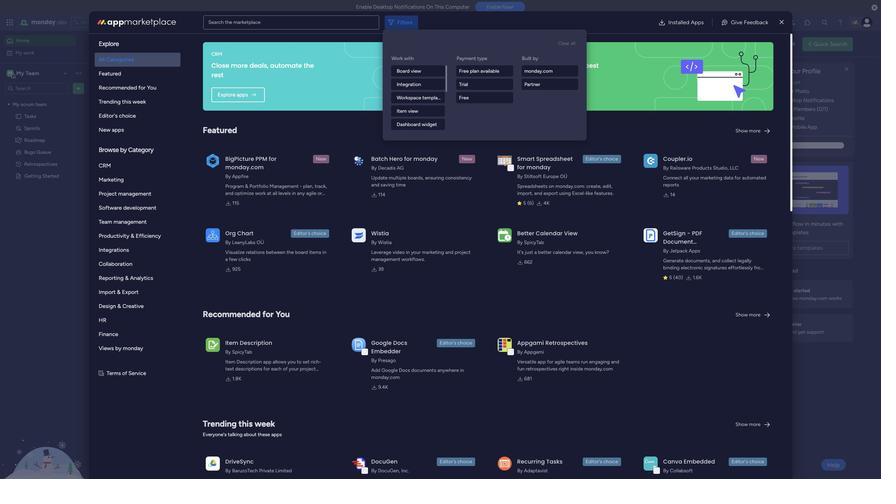 Task type: locate. For each thing, give the bounding box(es) containing it.
esign
[[710, 247, 726, 255]]

trending up everyone's
[[203, 419, 237, 429]]

install our mobile app
[[765, 124, 817, 131]]

free down 'trial'
[[459, 95, 469, 101]]

view up dashboard widget
[[408, 108, 418, 114]]

1 vertical spatial tasks
[[447, 143, 461, 149]]

choice for google docs embedder
[[457, 340, 472, 346]]

browse
[[99, 146, 119, 154]]

tasks up adaptavist
[[546, 458, 563, 466]]

help image
[[837, 19, 844, 26]]

notifications for enable desktop notifications on this computer
[[394, 4, 425, 10]]

by for built
[[533, 56, 538, 62]]

project inside the leverage video in your marketing and project management workflows.
[[455, 250, 471, 256]]

desktop inside "link"
[[782, 97, 802, 104]]

0 horizontal spatial you
[[147, 84, 156, 91]]

item inside button
[[397, 108, 407, 114]]

& up export
[[125, 275, 129, 282]]

no thanks
[[662, 252, 684, 258]]

show inside button
[[421, 176, 433, 182]]

monday inside smart spreadsheet for monday
[[526, 164, 551, 172]]

apps marketplace image
[[97, 18, 176, 27]]

baruzotech
[[232, 469, 258, 475]]

filters down enable desktop notifications on this computer
[[397, 19, 413, 26]]

in inside program & portfolio management - plan, track, and optimize work at all levels in any agile or hybrid framework
[[292, 191, 296, 197]]

2 free from the top
[[459, 95, 469, 101]]

- inside getsign - pdf document generation and esign collection
[[687, 230, 691, 238]]

circle o image for enable
[[758, 98, 763, 103]]

0 vertical spatial marketing
[[700, 175, 722, 181]]

and inside the leverage video in your marketing and project management workflows.
[[445, 250, 453, 256]]

0 vertical spatial templates
[[784, 229, 809, 236]]

2 show more from the top
[[736, 312, 761, 318]]

search up 'inbox'
[[208, 19, 224, 25]]

0 horizontal spatial this
[[122, 98, 131, 105]]

using
[[559, 191, 571, 197]]

enable now!
[[487, 4, 514, 10]]

enable for enable desktop notifications on this computer
[[356, 4, 372, 10]]

apps inside button
[[691, 19, 704, 26]]

help for help center learn and get support
[[775, 322, 786, 328]]

enable inside button
[[487, 4, 501, 10]]

your down binding
[[663, 272, 673, 278]]

spicytab up descriptions
[[232, 350, 252, 356]]

your inside the leverage video in your marketing and project management workflows.
[[411, 250, 421, 256]]

6 > from the left
[[400, 154, 403, 160]]

hr
[[99, 317, 106, 324]]

free inside button
[[459, 68, 469, 74]]

and inside program & portfolio management - plan, track, and optimize work at all levels in any agile or hybrid framework
[[225, 191, 233, 197]]

desktop up invite team members (0/1)
[[782, 97, 802, 104]]

1 vertical spatial update
[[140, 193, 161, 201]]

description for item description by spicytab
[[240, 339, 272, 348]]

0 horizontal spatial desktop
[[373, 4, 393, 10]]

profile down invite team members (0/1)
[[790, 115, 805, 122]]

give left feedback
[[731, 19, 743, 26]]

all inside connect all your marketing data for automated reports
[[684, 175, 688, 181]]

3 circle o image from the top
[[758, 125, 763, 130]]

efficiency
[[136, 233, 161, 240]]

circle o image
[[758, 89, 763, 94], [758, 98, 763, 103], [758, 125, 763, 130]]

monday inside button
[[172, 321, 191, 327]]

collaborating
[[265, 252, 298, 259]]

this up the everyone's talking about these apps
[[239, 419, 253, 429]]

anywhere
[[437, 368, 459, 374]]

the left board
[[287, 250, 294, 256]]

dapulse x slim image
[[780, 18, 784, 27]]

railsware
[[670, 165, 691, 171]]

1 vertical spatial items
[[225, 374, 237, 380]]

1 vertical spatial help
[[827, 462, 840, 469]]

notifications for enable desktop notifications
[[803, 97, 834, 104]]

search right quick
[[830, 41, 847, 47]]

for inside versatile app for agile teams run engaging and fun retrospectives right inside monday.com
[[547, 359, 553, 365]]

explore up all
[[99, 40, 119, 48]]

editor's for recurring tasks
[[586, 459, 602, 465]]

close more deals, automate the rest
[[211, 61, 314, 79]]

notifications up (0/1)
[[803, 97, 834, 104]]

1 vertical spatial complete
[[765, 115, 788, 122]]

desktop for enable desktop notifications
[[782, 97, 802, 104]]

view for item view
[[408, 108, 418, 114]]

you right view,
[[585, 250, 594, 256]]

lottie animation image
[[0, 409, 90, 480]]

0 horizontal spatial software development
[[99, 205, 156, 211]]

choice for docugen
[[457, 459, 472, 465]]

1 horizontal spatial spicytab
[[524, 240, 544, 246]]

give right v2 user feedback icon
[[761, 41, 772, 47]]

0 vertical spatial getting
[[24, 173, 41, 179]]

1 vertical spatial getting
[[775, 288, 793, 294]]

view
[[411, 68, 421, 74], [408, 108, 418, 114]]

monday.com down electronic
[[674, 272, 703, 278]]

give feedback
[[761, 41, 795, 47]]

v2 bolt switch image
[[808, 40, 812, 48]]

and inside "generate documents, and collect legally binding electronic signatures effortlessly from your monday.com boards"
[[712, 258, 720, 264]]

Search in workspace field
[[15, 84, 59, 93]]

2 horizontal spatial invite
[[765, 106, 778, 113]]

1 horizontal spatial you
[[276, 310, 290, 320]]

by down drivesync at the bottom left of the page
[[225, 469, 231, 475]]

editor's
[[99, 113, 118, 119], [586, 156, 602, 162], [294, 231, 310, 237], [732, 231, 748, 237], [440, 340, 456, 346], [440, 459, 456, 465], [586, 459, 602, 465], [732, 459, 748, 465]]

by up add
[[371, 358, 377, 364]]

monday down category at the left of the page
[[147, 154, 165, 160]]

3 show more from the top
[[736, 422, 761, 428]]

tasks inside quick search results "list box"
[[447, 143, 461, 149]]

in right board
[[322, 250, 326, 256]]

profile up 'setup account' link
[[802, 68, 821, 75]]

your inside item description app allows you to set rich- text descriptions for each of your project items
[[289, 367, 299, 372]]

notifications image
[[758, 19, 765, 26]]

notifications inside "link"
[[803, 97, 834, 104]]

0 horizontal spatial development
[[123, 205, 156, 211]]

quick search results list box
[[130, 80, 731, 173]]

0 vertical spatial retrospectives
[[149, 143, 188, 149]]

1 horizontal spatial software development
[[502, 51, 553, 57]]

tasks inside list box
[[24, 113, 36, 119]]

banner logo image for make every iteration your best yet
[[673, 42, 765, 111]]

marketing down studio,
[[700, 175, 722, 181]]

choice for org chart
[[311, 231, 326, 237]]

circle o image left install
[[758, 125, 763, 130]]

0 horizontal spatial agile
[[306, 191, 316, 197]]

europe
[[543, 174, 559, 180]]

with right work at the left top
[[404, 56, 414, 62]]

complete for complete your profile
[[758, 68, 786, 75]]

in inside boost your workflow in minutes with ready-made templates
[[805, 221, 809, 228]]

1 vertical spatial marketing
[[422, 250, 444, 256]]

& left inspired
[[763, 268, 767, 274]]

1 vertical spatial retrospectives
[[24, 161, 57, 167]]

your inside make every iteration your best yet
[[569, 61, 583, 70]]

description inside item description app allows you to set rich- text descriptions for each of your project items
[[237, 359, 262, 365]]

integration
[[397, 81, 421, 87]]

get inside help center learn and get support
[[798, 330, 805, 336]]

setup
[[765, 79, 779, 86]]

monday up consistency
[[446, 154, 463, 160]]

google inside add google docs documents anywhere in monday.com
[[382, 368, 398, 374]]

1 vertical spatial filters
[[391, 40, 407, 47]]

by up "it's"
[[517, 240, 523, 246]]

1 horizontal spatial public board image
[[437, 142, 445, 150]]

1 vertical spatial featured
[[203, 125, 237, 135]]

explore apps down rest
[[218, 92, 248, 98]]

2 monday dev > my team > my scrum team link from the left
[[334, 85, 438, 165]]

2 circle o image from the top
[[758, 98, 763, 103]]

invite for team
[[765, 106, 778, 113]]

your inside the upload your photo 'link'
[[783, 88, 794, 95]]

1 > from the left
[[176, 154, 179, 160]]

& right design
[[117, 303, 121, 310]]

2 public board image from the top
[[15, 173, 22, 180]]

monday.com down started at the bottom right of page
[[799, 296, 828, 302]]

started
[[794, 288, 810, 294]]

invite for your
[[183, 252, 197, 259]]

all right clear
[[571, 40, 575, 46]]

1 vertical spatial you
[[276, 310, 290, 320]]

- up any
[[300, 184, 302, 190]]

learn inside "getting started learn how monday.com works"
[[775, 296, 787, 302]]

monday.com down engaging
[[584, 367, 613, 372]]

editor's choice for google docs embedder
[[440, 340, 472, 346]]

retrospectives inside list box
[[24, 161, 57, 167]]

by adaptavist
[[517, 469, 548, 475]]

0 horizontal spatial workspaces
[[150, 290, 185, 297]]

0 vertical spatial lottie animation element
[[548, 31, 746, 58]]

circle o image inside the upload your photo 'link'
[[758, 89, 763, 94]]

monday.com inside "generate documents, and collect legally binding electronic signatures effortlessly from your monday.com boards"
[[674, 272, 703, 278]]

agile up 'right'
[[555, 359, 565, 365]]

search everything image
[[821, 19, 828, 26]]

1 vertical spatial search
[[830, 41, 847, 47]]

generate documents, and collect legally binding electronic signatures effortlessly from your monday.com boards
[[663, 258, 765, 278]]

list box containing my scrum team
[[0, 97, 90, 277]]

christina overa image
[[861, 17, 873, 28]]

add to favorites image
[[413, 143, 420, 150]]

app
[[263, 359, 271, 365], [538, 359, 546, 365]]

0 vertical spatial circle o image
[[758, 89, 763, 94]]

fun
[[517, 367, 525, 372]]

tasks up consistency
[[447, 143, 461, 149]]

add google docs documents anywhere in monday.com
[[371, 368, 464, 381]]

trending this week up the new apps
[[99, 98, 146, 105]]

items
[[309, 250, 321, 256], [225, 374, 237, 380]]

batch hero for monday
[[371, 155, 438, 163]]

2 monday dev > my team > my scrum team from the left
[[247, 154, 339, 160]]

start
[[252, 252, 264, 259]]

1 vertical spatial notifications
[[803, 97, 834, 104]]

crm down 'inbox'
[[211, 51, 222, 57]]

docs inside add google docs documents anywhere in monday.com
[[399, 368, 410, 374]]

templates down workflow
[[784, 229, 809, 236]]

desktop up the filters popup button
[[373, 4, 393, 10]]

filters
[[397, 19, 413, 26], [391, 40, 407, 47]]

tasks down my scrum team
[[24, 113, 36, 119]]

getting inside "getting started learn how monday.com works"
[[775, 288, 793, 294]]

excel-
[[572, 191, 586, 197]]

& for export
[[117, 289, 121, 296]]

1 image
[[778, 14, 785, 22]]

1 free from the top
[[459, 68, 469, 74]]

workspaces
[[237, 44, 267, 51], [150, 290, 185, 297]]

free for free
[[459, 95, 469, 101]]

monday.com down the "bigpicture"
[[225, 164, 264, 172]]

choice for smart spreadsheet for monday
[[603, 156, 618, 162]]

editor's choice for org chart
[[294, 231, 326, 237]]

your up the account
[[788, 68, 801, 75]]

learn for getting
[[775, 296, 787, 302]]

more for recommended for you
[[749, 312, 761, 318]]

all for show
[[435, 176, 439, 182]]

1 vertical spatial view
[[408, 108, 418, 114]]

items down "text"
[[225, 374, 237, 380]]

4 > from the left
[[300, 154, 303, 160]]

public board image
[[15, 113, 22, 120], [15, 173, 22, 180]]

1 vertical spatial workspaces
[[150, 290, 185, 297]]

boards,
[[191, 44, 210, 51], [408, 175, 424, 181]]

ppm
[[256, 155, 267, 163]]

app logo image
[[352, 154, 366, 168], [206, 154, 220, 168], [498, 154, 512, 168], [644, 154, 658, 168], [206, 229, 220, 243], [352, 229, 366, 243], [498, 229, 512, 243], [644, 229, 658, 243], [206, 338, 220, 352], [352, 338, 366, 352], [498, 338, 512, 352], [206, 457, 220, 471], [352, 457, 366, 471], [498, 457, 512, 471], [644, 457, 658, 471]]

0 vertical spatial complete
[[758, 68, 786, 75]]

option
[[0, 98, 90, 100]]

a right just
[[534, 250, 537, 256]]

description for item description app allows you to set rich- text descriptions for each of your project items
[[237, 359, 262, 365]]

and inside help center learn and get support
[[789, 330, 797, 336]]

2 vertical spatial crm
[[205, 321, 217, 327]]

0 horizontal spatial a
[[225, 257, 228, 263]]

show more button for you
[[733, 310, 773, 321]]

1 vertical spatial spicytab
[[232, 350, 252, 356]]

5
[[523, 200, 526, 206], [669, 275, 672, 281]]

1 vertical spatial show more
[[736, 312, 761, 318]]

help inside help center learn and get support
[[775, 322, 786, 328]]

2 vertical spatial circle o image
[[758, 125, 763, 130]]

learn inside help center learn and get support
[[775, 330, 787, 336]]

generation
[[663, 247, 695, 255]]

0 horizontal spatial banner logo image
[[405, 47, 474, 106]]

circle o image for install
[[758, 125, 763, 130]]

by down recurring
[[517, 469, 523, 475]]

0 vertical spatial oü
[[560, 174, 567, 180]]

0 horizontal spatial project
[[300, 367, 316, 372]]

0 horizontal spatial week
[[133, 98, 146, 105]]

workspace image containing m
[[7, 69, 14, 77]]

5 > from the left
[[374, 154, 378, 160]]

2 show more button from the top
[[733, 310, 773, 321]]

by railsware products studio, llc
[[663, 165, 739, 171]]

work down portfolio
[[255, 191, 266, 197]]

7 > from the left
[[474, 154, 477, 160]]

0 horizontal spatial update
[[140, 193, 161, 201]]

3 show more button from the top
[[733, 420, 773, 431]]

1 horizontal spatial invite
[[698, 252, 711, 258]]

1 public board image from the top
[[15, 113, 22, 120]]

banner logo image
[[673, 42, 765, 111], [405, 47, 474, 106]]

apps up documents,
[[689, 248, 700, 254]]

boards, right multiple
[[408, 175, 424, 181]]

filters inside popup button
[[397, 19, 413, 26]]

your up workflows.
[[411, 250, 421, 256]]

learn left 'how'
[[775, 296, 787, 302]]

5 (6)
[[523, 200, 534, 206]]

in left minutes
[[805, 221, 809, 228]]

0 vertical spatial work
[[23, 50, 34, 56]]

item inside item description app allows you to set rich- text descriptions for each of your project items
[[225, 359, 235, 365]]

all right at on the left
[[273, 191, 277, 197]]

monday left sales at left
[[172, 321, 191, 327]]

apps image
[[804, 19, 811, 26]]

works
[[829, 296, 842, 302]]

update up saving
[[371, 175, 388, 181]]

by up leverage
[[371, 240, 377, 246]]

getting for getting started
[[24, 173, 41, 179]]

your inside good morning, christina! quickly access your recent boards, inbox and workspaces
[[161, 44, 172, 51]]

software up make
[[502, 51, 522, 57]]

crm up marketing
[[99, 163, 111, 169]]

1 app from the left
[[263, 359, 271, 365]]

item for item description app allows you to set rich- text descriptions for each of your project items
[[225, 359, 235, 365]]

plan,
[[303, 184, 313, 190]]

invite
[[765, 106, 778, 113], [183, 252, 197, 259], [698, 252, 711, 258]]

1 show more from the top
[[736, 128, 761, 134]]

crm right sales at left
[[205, 321, 217, 327]]

terms of use image
[[99, 370, 104, 378]]

0 horizontal spatial work
[[23, 50, 34, 56]]

1 vertical spatial templates
[[798, 245, 823, 251]]

jetpack
[[670, 248, 688, 254]]

item inside "item description by spicytab"
[[225, 339, 238, 348]]

center
[[787, 322, 802, 328]]

track,
[[315, 184, 327, 190]]

1 horizontal spatial banner logo image
[[673, 42, 765, 111]]

in inside the leverage video in your marketing and project management workflows.
[[406, 250, 410, 256]]

monday up by stiltsoft europe oü
[[526, 164, 551, 172]]

by for views
[[115, 345, 121, 352]]

complete profile
[[765, 115, 805, 122]]

workspace
[[397, 95, 421, 101]]

filters up work at the left top
[[391, 40, 407, 47]]

in right anywhere on the bottom
[[460, 368, 464, 374]]

free inside button
[[459, 95, 469, 101]]

workspaces down analytics
[[150, 290, 185, 297]]

circle o image up circle o icon
[[758, 98, 763, 103]]

1 horizontal spatial search
[[830, 41, 847, 47]]

inc.
[[401, 469, 409, 475]]

the left marketplace
[[225, 19, 232, 25]]

all for connect
[[684, 175, 688, 181]]

generate
[[663, 258, 684, 264]]

1 vertical spatial description
[[237, 359, 262, 365]]

project inside item description app allows you to set rich- text descriptions for each of your project items
[[300, 367, 316, 372]]

0 horizontal spatial the
[[225, 19, 232, 25]]

like
[[586, 191, 593, 197]]

(inbox)
[[177, 193, 198, 201]]

1 horizontal spatial get
[[798, 330, 805, 336]]

by inside better calendar view by spicytab
[[517, 240, 523, 246]]

circle o image inside install our mobile app link
[[758, 125, 763, 130]]

select product image
[[6, 19, 13, 26]]

1 horizontal spatial help
[[827, 462, 840, 469]]

complete
[[758, 68, 786, 75], [765, 115, 788, 122]]

0 vertical spatial apps
[[691, 19, 704, 26]]

public board image for tasks
[[437, 142, 445, 150]]

search
[[208, 19, 224, 25], [830, 41, 847, 47]]

1 monday dev > my team > my scrum team from the left
[[147, 154, 239, 160]]

apps
[[691, 19, 704, 26], [689, 248, 700, 254]]

1 circle o image from the top
[[758, 89, 763, 94]]

recommended for you down categories
[[99, 84, 156, 91]]

items right board
[[309, 250, 321, 256]]

and inside spreadsheets on monday.com: create, edit, import, and export using excel-like features.
[[534, 191, 542, 197]]

oü up "monday.com:"
[[560, 174, 567, 180]]

monday up service
[[123, 345, 143, 352]]

my inside workspace selection element
[[16, 70, 24, 77]]

1 horizontal spatial this
[[239, 419, 253, 429]]

edit,
[[603, 184, 613, 190]]

software down project
[[99, 205, 122, 211]]

more for trending this week
[[749, 422, 761, 428]]

docs left documents
[[399, 368, 410, 374]]

quick search button
[[802, 37, 853, 51]]

lottie animation element
[[548, 31, 746, 58], [0, 409, 90, 480]]

1 horizontal spatial a
[[534, 250, 537, 256]]

enable inside "link"
[[765, 97, 781, 104]]

better calendar view by spicytab
[[517, 230, 578, 246]]

0 horizontal spatial invite
[[183, 252, 197, 259]]

roadmap
[[24, 137, 45, 143]]

ag
[[397, 165, 404, 171]]

feedback
[[744, 19, 768, 26]]

by up "text"
[[225, 350, 231, 356]]

getting for getting started learn how monday.com works
[[775, 288, 793, 294]]

scrum down search in workspace field
[[21, 101, 34, 107]]

3 > from the left
[[275, 154, 278, 160]]

enable for enable desktop notifications
[[765, 97, 781, 104]]

1 public board image from the left
[[139, 142, 146, 150]]

and inside update multiple boards, ensuring consistency and saving time
[[371, 182, 379, 188]]

0 vertical spatial give
[[731, 19, 743, 26]]

update inside update multiple boards, ensuring consistency and saving time
[[371, 175, 388, 181]]

about
[[244, 432, 257, 438]]

public board image left getting started
[[15, 173, 22, 180]]

5 for getsign - pdf document generation and esign collection
[[669, 275, 672, 281]]

dev
[[57, 18, 67, 26], [166, 154, 174, 160], [266, 154, 274, 160], [365, 154, 373, 160], [465, 154, 473, 160]]

spicytab up just
[[524, 240, 544, 246]]

wistia
[[371, 230, 389, 238], [378, 240, 392, 246]]

circle o image inside enable desktop notifications "link"
[[758, 98, 763, 103]]

type
[[477, 56, 487, 62]]

0 vertical spatial project
[[455, 250, 471, 256]]

1 horizontal spatial app
[[538, 359, 546, 365]]

your for upload
[[783, 88, 794, 95]]

of inside item description app allows you to set rich- text descriptions for each of your project items
[[283, 367, 288, 372]]

tasks for tasks public board icon
[[24, 113, 36, 119]]

2 app from the left
[[538, 359, 546, 365]]

public board image right add to favorites image
[[437, 142, 445, 150]]

1 vertical spatial 5
[[669, 275, 672, 281]]

monday down add to favorites image
[[413, 155, 438, 163]]

public board image
[[139, 142, 146, 150], [437, 142, 445, 150]]

desktop
[[373, 4, 393, 10], [782, 97, 802, 104]]

1 horizontal spatial featured
[[203, 125, 237, 135]]

get right the from
[[768, 268, 776, 274]]

0 vertical spatial notifications
[[394, 4, 425, 10]]

workspace image
[[7, 69, 14, 77], [141, 348, 158, 365]]

2 vertical spatial show more
[[736, 422, 761, 428]]

bigpicture ppm for monday.com
[[225, 155, 277, 172]]

public board image for getting started
[[15, 173, 22, 180]]

1 vertical spatial wistia
[[378, 240, 392, 246]]

category
[[128, 146, 154, 154]]

widget
[[422, 122, 437, 128]]

& inside program & portfolio management - plan, track, and optimize work at all levels in any agile or hybrid framework
[[245, 184, 248, 190]]

update for update multiple boards, ensuring consistency and saving time
[[371, 175, 388, 181]]

editor's for org chart
[[294, 231, 310, 237]]

templates inside button
[[798, 245, 823, 251]]

these
[[258, 432, 270, 438]]

marketing inside connect all your marketing data for automated reports
[[700, 175, 722, 181]]

1 horizontal spatial workspace image
[[141, 348, 158, 365]]

1 horizontal spatial work
[[255, 191, 266, 197]]

right
[[559, 367, 569, 372]]

new for bigpicture ppm for monday.com
[[316, 156, 326, 162]]

0 horizontal spatial getting
[[24, 173, 41, 179]]

complete for complete profile
[[765, 115, 788, 122]]

monday sales crm
[[172, 321, 217, 327]]

0 horizontal spatial with
[[404, 56, 414, 62]]

by up versatile
[[517, 350, 523, 356]]

2 public board image from the left
[[437, 142, 445, 150]]

show more
[[736, 128, 761, 134], [736, 312, 761, 318], [736, 422, 761, 428]]

a
[[534, 250, 537, 256], [225, 257, 228, 263]]

1 vertical spatial agile
[[555, 359, 565, 365]]

& for creative
[[117, 303, 121, 310]]

view right board
[[411, 68, 421, 74]]

docs up embedder
[[393, 339, 407, 348]]

free for free plan available
[[459, 68, 469, 74]]

0 horizontal spatial marketing
[[422, 250, 444, 256]]

0 vertical spatial management
[[118, 191, 151, 197]]

5 left (6)
[[523, 200, 526, 206]]

0 horizontal spatial lottie animation element
[[0, 409, 90, 480]]

recommended down all categories
[[99, 84, 137, 91]]

1 horizontal spatial trending
[[203, 419, 237, 429]]

0 horizontal spatial explore apps
[[218, 92, 248, 98]]

- inside program & portfolio management - plan, track, and optimize work at all levels in any agile or hybrid framework
[[300, 184, 302, 190]]

by decadis ag
[[371, 165, 404, 171]]

workspace image up service
[[141, 348, 158, 365]]

1 vertical spatial recommended for you
[[203, 310, 290, 320]]

ready-
[[752, 229, 768, 236]]

recommended for you up "item description by spicytab"
[[203, 310, 290, 320]]

invite inside button
[[698, 252, 711, 258]]

retrospectives
[[149, 143, 188, 149], [24, 161, 57, 167], [546, 339, 588, 348]]

0 horizontal spatial -
[[300, 184, 302, 190]]

0 horizontal spatial tasks
[[24, 113, 36, 119]]

add to favorites image
[[512, 143, 519, 150]]

give feedback
[[731, 19, 768, 26]]

export
[[544, 191, 558, 197]]

all
[[99, 56, 105, 63]]

recommended up sales at left
[[203, 310, 261, 320]]

1 vertical spatial work
[[255, 191, 266, 197]]

choice for getsign - pdf document generation and esign collection
[[749, 231, 764, 237]]

calendar
[[553, 250, 572, 256]]

built
[[522, 56, 532, 62]]

public board image for retrospectives
[[139, 142, 146, 150]]

(0/1)
[[817, 106, 828, 113]]

a inside visualize relations between the board items in a few clicks
[[225, 257, 228, 263]]

dapulse close image
[[872, 4, 878, 11]]

crm inside button
[[205, 321, 217, 327]]

2 vertical spatial show more button
[[733, 420, 773, 431]]

your
[[161, 44, 172, 51], [569, 61, 583, 70], [689, 175, 699, 181], [768, 221, 779, 228], [411, 250, 421, 256], [198, 252, 210, 259], [663, 272, 673, 278], [289, 367, 299, 372]]

0 vertical spatial show more button
[[733, 126, 773, 137]]

list box
[[0, 97, 90, 277]]

payment
[[457, 56, 476, 62]]

free left plan
[[459, 68, 469, 74]]

show more for week
[[736, 422, 761, 428]]

monday.com:
[[556, 184, 585, 190]]

show all
[[421, 176, 439, 182]]

agile down plan,
[[306, 191, 316, 197]]

item description app allows you to set rich- text descriptions for each of your project items
[[225, 359, 321, 380]]

0 vertical spatial workspace image
[[7, 69, 14, 77]]

bugs queue
[[24, 149, 51, 155]]

getting left started
[[24, 173, 41, 179]]

software development up every
[[502, 51, 553, 57]]

1 horizontal spatial getting
[[775, 288, 793, 294]]

items inside visualize relations between the board items in a few clicks
[[309, 250, 321, 256]]

team
[[25, 70, 39, 77], [780, 106, 792, 113], [188, 154, 200, 160], [287, 154, 299, 160], [387, 154, 399, 160], [486, 154, 498, 160], [99, 219, 112, 225]]

1 horizontal spatial recommended
[[203, 310, 261, 320]]

circle o image down check circle image in the top of the page
[[758, 89, 763, 94]]

and
[[227, 44, 236, 51], [371, 182, 379, 188], [225, 191, 233, 197], [534, 191, 542, 197], [697, 247, 708, 255], [445, 250, 453, 256], [241, 252, 251, 259], [712, 258, 720, 264], [789, 330, 797, 336], [611, 359, 619, 365]]

show more button for week
[[733, 420, 773, 431]]

monday.com up partner
[[524, 68, 553, 74]]



Task type: describe. For each thing, give the bounding box(es) containing it.
your left teammates in the left of the page
[[198, 252, 210, 259]]

computer
[[445, 4, 469, 10]]

tasks for tasks public board image
[[447, 143, 461, 149]]

the inside close more deals, automate the rest
[[304, 61, 314, 70]]

8 > from the left
[[499, 154, 502, 160]]

minutes
[[811, 221, 831, 228]]

in inside visualize relations between the board items in a few clicks
[[322, 250, 326, 256]]

workspaces inside good morning, christina! quickly access your recent boards, inbox and workspaces
[[237, 44, 267, 51]]

management for project management
[[118, 191, 151, 197]]

apps right these
[[271, 432, 282, 438]]

925
[[232, 267, 241, 273]]

editor's choice for recurring tasks
[[586, 459, 618, 465]]

agile inside program & portfolio management - plan, track, and optimize work at all levels in any agile or hybrid framework
[[306, 191, 316, 197]]

1 vertical spatial software development
[[99, 205, 156, 211]]

& for portfolio
[[245, 184, 248, 190]]

appfire
[[232, 174, 249, 180]]

dapulse x slim image
[[842, 65, 851, 74]]

caret down image
[[7, 102, 10, 107]]

calendar
[[536, 230, 563, 238]]

work inside button
[[23, 50, 34, 56]]

drivesync by baruzotech private limited
[[225, 458, 292, 475]]

monday up home button at the top
[[31, 18, 55, 26]]

0 vertical spatial this
[[122, 98, 131, 105]]

partner button
[[522, 79, 578, 90]]

by for browse
[[120, 146, 127, 154]]

see plans
[[81, 19, 102, 25]]

team inside workspace selection element
[[25, 70, 39, 77]]

analytics
[[130, 275, 153, 282]]

work inside program & portfolio management - plan, track, and optimize work at all levels in any agile or hybrid framework
[[255, 191, 266, 197]]

productivity
[[99, 233, 129, 240]]

versatile app for agile teams run engaging and fun retrospectives right inside monday.com
[[517, 359, 619, 372]]

ensuring
[[425, 175, 444, 181]]

1 show more button from the top
[[733, 126, 773, 137]]

view for board view
[[411, 68, 421, 74]]

templates inside boost your workflow in minutes with ready-made templates
[[784, 229, 809, 236]]

for inside item description app allows you to set rich- text descriptions for each of your project items
[[264, 367, 270, 372]]

management inside the leverage video in your marketing and project management workflows.
[[371, 257, 400, 263]]

desktop for enable desktop notifications on this computer
[[373, 4, 393, 10]]

0 horizontal spatial get
[[768, 268, 776, 274]]

spreadsheet
[[536, 155, 573, 163]]

canva
[[663, 458, 682, 466]]

scrum up track,
[[313, 154, 326, 160]]

4 monday dev > my team > my scrum team from the left
[[446, 154, 537, 160]]

your for complete
[[788, 68, 801, 75]]

1 horizontal spatial oü
[[560, 174, 567, 180]]

integration button
[[391, 79, 445, 90]]

0 horizontal spatial oü
[[257, 240, 264, 246]]

apps down close more deals, automate the rest
[[236, 92, 248, 98]]

0 vertical spatial you
[[585, 250, 594, 256]]

0 vertical spatial recommended
[[99, 84, 137, 91]]

monday.com inside add google docs documents anywhere in monday.com
[[371, 375, 400, 381]]

items inside item description app allows you to set rich- text descriptions for each of your project items
[[225, 374, 237, 380]]

learn & get inspired
[[747, 268, 798, 274]]

in inside add google docs documents anywhere in monday.com
[[460, 368, 464, 374]]

show for recommended for you
[[736, 312, 748, 318]]

0 vertical spatial trending
[[99, 98, 121, 105]]

video
[[393, 250, 405, 256]]

enable now! button
[[475, 2, 525, 12]]

3 monday dev > my team > my scrum team from the left
[[346, 154, 438, 160]]

1 vertical spatial development
[[123, 205, 156, 211]]

give for give feedback
[[731, 19, 743, 26]]

scrum up by appfire
[[213, 154, 227, 160]]

with inside boost your workflow in minutes with ready-made templates
[[832, 221, 843, 228]]

search inside "button"
[[830, 41, 847, 47]]

editor's choice for smart spreadsheet for monday
[[586, 156, 618, 162]]

close update feed (inbox) image
[[130, 193, 138, 201]]

agile inside versatile app for agile teams run engaging and fun retrospectives right inside monday.com
[[555, 359, 565, 365]]

teammates
[[211, 252, 240, 259]]

0 vertical spatial wistia
[[371, 230, 389, 238]]

my inside button
[[15, 50, 22, 56]]

your inside "generate documents, and collect legally binding electronic signatures effortlessly from your monday.com boards"
[[663, 272, 673, 278]]

by down docugen
[[371, 469, 377, 475]]

new apps
[[99, 127, 124, 133]]

item for item description by spicytab
[[225, 339, 238, 348]]

monday left batch at the top left of the page
[[346, 154, 364, 160]]

explore inside button
[[778, 245, 796, 251]]

14
[[670, 192, 675, 198]]

invite button
[[696, 250, 714, 261]]

thanks
[[670, 252, 684, 258]]

choice for canva embedded
[[749, 459, 764, 465]]

canva embedded
[[663, 458, 715, 466]]

item for item view
[[397, 108, 407, 114]]

inbox image
[[773, 19, 780, 26]]

check circle image
[[758, 80, 763, 85]]

invite members image
[[789, 19, 796, 26]]

1 vertical spatial this
[[239, 419, 253, 429]]

retrospectives inside appgami retrospectives by appgami
[[546, 339, 588, 348]]

by down batch at the top left of the page
[[371, 165, 377, 171]]

monday.com inside "getting started learn how monday.com works"
[[799, 296, 828, 302]]

drivesync
[[225, 458, 254, 466]]

home button
[[4, 35, 76, 46]]

workspace selection element
[[7, 69, 40, 78]]

0 vertical spatial with
[[404, 56, 414, 62]]

enable desktop notifications link
[[758, 97, 853, 105]]

1 vertical spatial crm
[[99, 163, 111, 169]]

my work
[[15, 50, 34, 56]]

board
[[295, 250, 308, 256]]

app
[[807, 124, 817, 131]]

docs inside google docs embedder
[[393, 339, 407, 348]]

talking
[[228, 432, 242, 438]]

collabsoft
[[670, 469, 693, 475]]

by inside "item description by spicytab"
[[225, 350, 231, 356]]

portfolio
[[249, 184, 268, 190]]

m
[[8, 70, 12, 76]]

wistia by wistia
[[371, 230, 392, 246]]

1 explore apps from the left
[[218, 92, 248, 98]]

0 vertical spatial week
[[133, 98, 146, 105]]

team inside list box
[[35, 101, 47, 107]]

2 explore apps from the left
[[508, 92, 539, 98]]

management for team management
[[114, 219, 147, 225]]

few
[[229, 257, 237, 263]]

39
[[378, 267, 384, 273]]

integrations
[[99, 247, 129, 254]]

help button
[[821, 460, 846, 471]]

views
[[99, 345, 114, 352]]

quick search
[[814, 41, 847, 47]]

2 horizontal spatial tasks
[[546, 458, 563, 466]]

editor's for canva embedded
[[732, 459, 748, 465]]

for inside bigpicture ppm for monday.com
[[269, 155, 277, 163]]

new up browse
[[99, 127, 110, 133]]

0 horizontal spatial recommended for you
[[99, 84, 156, 91]]

0 horizontal spatial of
[[122, 371, 127, 377]]

org
[[225, 230, 236, 238]]

0 vertical spatial profile
[[802, 68, 821, 75]]

marketplace
[[233, 19, 261, 25]]

1 vertical spatial profile
[[790, 115, 805, 122]]

new for coupler.io
[[754, 156, 764, 162]]

installed
[[668, 19, 689, 26]]

hybrid
[[225, 198, 239, 204]]

your inside boost your workflow in minutes with ready-made templates
[[768, 221, 779, 228]]

all for clear
[[571, 40, 575, 46]]

editor's for getsign - pdf document generation and esign collection
[[732, 231, 748, 237]]

by inside wistia by wistia
[[371, 240, 377, 246]]

inspired
[[778, 268, 798, 274]]

monday.com inside bigpicture ppm for monday.com
[[225, 164, 264, 172]]

by down org
[[225, 240, 231, 246]]

show for featured
[[736, 128, 748, 134]]

0 vertical spatial crm
[[211, 51, 222, 57]]

quickly
[[121, 44, 140, 51]]

any
[[297, 191, 305, 197]]

descriptions
[[235, 367, 262, 372]]

upload
[[765, 88, 782, 95]]

show more for you
[[736, 312, 761, 318]]

114
[[378, 192, 385, 198]]

boost
[[752, 221, 766, 228]]

update feed (inbox)
[[140, 193, 198, 201]]

google inside google docs embedder
[[371, 339, 392, 348]]

learn for help
[[775, 330, 787, 336]]

editor's choice for canva embedded
[[732, 459, 764, 465]]

support
[[807, 330, 824, 336]]

0 vertical spatial appgami
[[517, 339, 544, 348]]

v2 user feedback image
[[753, 40, 758, 48]]

invite team members (0/1)
[[765, 106, 828, 113]]

1 vertical spatial apps
[[689, 248, 700, 254]]

1 vertical spatial recommended
[[203, 310, 261, 320]]

yet
[[502, 71, 512, 79]]

close my workspaces image
[[130, 289, 138, 298]]

2 > from the left
[[201, 154, 204, 160]]

and inside getsign - pdf document generation and esign collection
[[697, 247, 708, 255]]

complete your profile
[[758, 68, 821, 75]]

monday sales crm button
[[134, 303, 427, 334]]

monday up appfire
[[247, 154, 265, 160]]

marketing inside the leverage video in your marketing and project management workflows.
[[422, 250, 444, 256]]

coupler.io
[[663, 155, 693, 163]]

editor's for docugen
[[440, 459, 456, 465]]

0 vertical spatial development
[[524, 51, 553, 57]]

by down the canva
[[663, 469, 669, 475]]

scrum down add to favorites icon
[[511, 154, 525, 160]]

1 vertical spatial appgami
[[524, 350, 544, 356]]

for inside smart spreadsheet for monday
[[517, 164, 525, 172]]

& for analytics
[[125, 275, 129, 282]]

know?
[[595, 250, 609, 256]]

by appfire
[[225, 174, 249, 180]]

features.
[[594, 191, 614, 197]]

0 vertical spatial a
[[534, 250, 537, 256]]

apps up the browse by category at the top
[[112, 127, 124, 133]]

consistency
[[445, 175, 472, 181]]

members
[[793, 106, 816, 113]]

explore down rest
[[218, 92, 235, 98]]

0 vertical spatial software
[[502, 51, 522, 57]]

monday.com inside button
[[524, 68, 553, 74]]

all inside program & portfolio management - plan, track, and optimize work at all levels in any agile or hybrid framework
[[273, 191, 277, 197]]

by up connect
[[663, 165, 669, 171]]

public board image for tasks
[[15, 113, 22, 120]]

template
[[422, 95, 442, 101]]

banner logo image for close more deals, automate the rest
[[405, 47, 474, 106]]

by left stiltsoft
[[517, 174, 523, 180]]

getting started
[[24, 173, 59, 179]]

give for give feedback
[[761, 41, 772, 47]]

your inside connect all your marketing data for automated reports
[[689, 175, 699, 181]]

circle o image
[[758, 107, 763, 112]]

monday.com inside versatile app for agile teams run engaging and fun retrospectives right inside monday.com
[[584, 367, 613, 372]]

(6)
[[527, 200, 534, 206]]

1 monday dev > my team > my scrum team link from the left
[[235, 85, 339, 165]]

spicytab inside better calendar view by spicytab
[[524, 240, 544, 246]]

& for efficiency
[[131, 233, 134, 240]]

presago
[[378, 358, 396, 364]]

enable for enable now!
[[487, 4, 501, 10]]

collection
[[663, 255, 692, 263]]

templates image image
[[754, 166, 847, 214]]

setup account
[[765, 79, 801, 86]]

products
[[692, 165, 712, 171]]

account
[[781, 79, 801, 86]]

1 horizontal spatial recommended for you
[[203, 310, 290, 320]]

better
[[517, 230, 534, 238]]

boost your workflow in minutes with ready-made templates
[[752, 221, 843, 236]]

scrum down add to favorites image
[[412, 154, 426, 160]]

5 for smart spreadsheet for monday
[[523, 200, 526, 206]]

1 vertical spatial week
[[255, 419, 275, 429]]

explore down partner
[[508, 92, 526, 98]]

1 vertical spatial lottie animation element
[[0, 409, 90, 480]]

boards, inside good morning, christina! quickly access your recent boards, inbox and workspaces
[[191, 44, 210, 51]]

marketing
[[99, 177, 124, 183]]

spicytab inside "item description by spicytab"
[[232, 350, 252, 356]]

0 vertical spatial featured
[[99, 70, 121, 77]]

0 vertical spatial you
[[147, 84, 156, 91]]

made
[[768, 229, 782, 236]]

0 vertical spatial learn
[[747, 268, 762, 274]]

0 horizontal spatial search
[[208, 19, 224, 25]]

editor's choice for docugen
[[440, 459, 472, 465]]

plans
[[90, 19, 102, 25]]

retrospectives inside quick search results "list box"
[[149, 143, 188, 149]]

and inside versatile app for agile teams run engaging and fun retrospectives right inside monday.com
[[611, 359, 619, 365]]

662
[[524, 260, 533, 266]]

by left thanks
[[663, 248, 669, 254]]

& for get
[[763, 268, 767, 274]]

0 vertical spatial trending this week
[[99, 98, 146, 105]]

4k
[[544, 200, 550, 206]]

import,
[[517, 191, 533, 197]]

by inside appgami retrospectives by appgami
[[517, 350, 523, 356]]

plan
[[470, 68, 479, 74]]

1 vertical spatial trending this week
[[203, 419, 275, 429]]

reports
[[663, 182, 679, 188]]

help for help
[[827, 462, 840, 469]]

the inside visualize relations between the board items in a few clicks
[[287, 250, 294, 256]]

app inside versatile app for agile teams run engaging and fun retrospectives right inside monday.com
[[538, 359, 546, 365]]

free plan available
[[459, 68, 499, 74]]

show for trending this week
[[736, 422, 748, 428]]

apps down partner
[[527, 92, 539, 98]]

roy mann image
[[146, 217, 160, 231]]

docugen
[[371, 458, 398, 466]]

new for batch hero for monday
[[462, 156, 472, 162]]

circle o image for upload
[[758, 89, 763, 94]]

0 horizontal spatial software
[[99, 205, 122, 211]]

by inside drivesync by baruzotech private limited
[[225, 469, 231, 475]]

editor's for google docs embedder
[[440, 340, 456, 346]]

setup account link
[[758, 79, 853, 87]]

you inside item description app allows you to set rich- text descriptions for each of your project items
[[288, 359, 296, 365]]

by up program
[[225, 174, 231, 180]]

more for featured
[[749, 128, 761, 134]]

for inside connect all your marketing data for automated reports
[[735, 175, 741, 181]]

and inside good morning, christina! quickly access your recent boards, inbox and workspaces
[[227, 44, 236, 51]]

home
[[16, 38, 30, 44]]

app inside item description app allows you to set rich- text descriptions for each of your project items
[[263, 359, 271, 365]]

0 vertical spatial software development
[[502, 51, 553, 57]]

collaboration
[[99, 261, 132, 268]]

leverage
[[371, 250, 391, 256]]

editor's choice for getsign - pdf document generation and esign collection
[[732, 231, 764, 237]]

boards, inside update multiple boards, ensuring consistency and saving time
[[408, 175, 424, 181]]

more inside close more deals, automate the rest
[[231, 61, 248, 70]]

update for update feed (inbox)
[[140, 193, 161, 201]]

effortlessly
[[728, 265, 753, 271]]

choice for recurring tasks
[[603, 459, 618, 465]]

editor's for smart spreadsheet for monday
[[586, 156, 602, 162]]



Task type: vqa. For each thing, say whether or not it's contained in the screenshot.
the top Complete
yes



